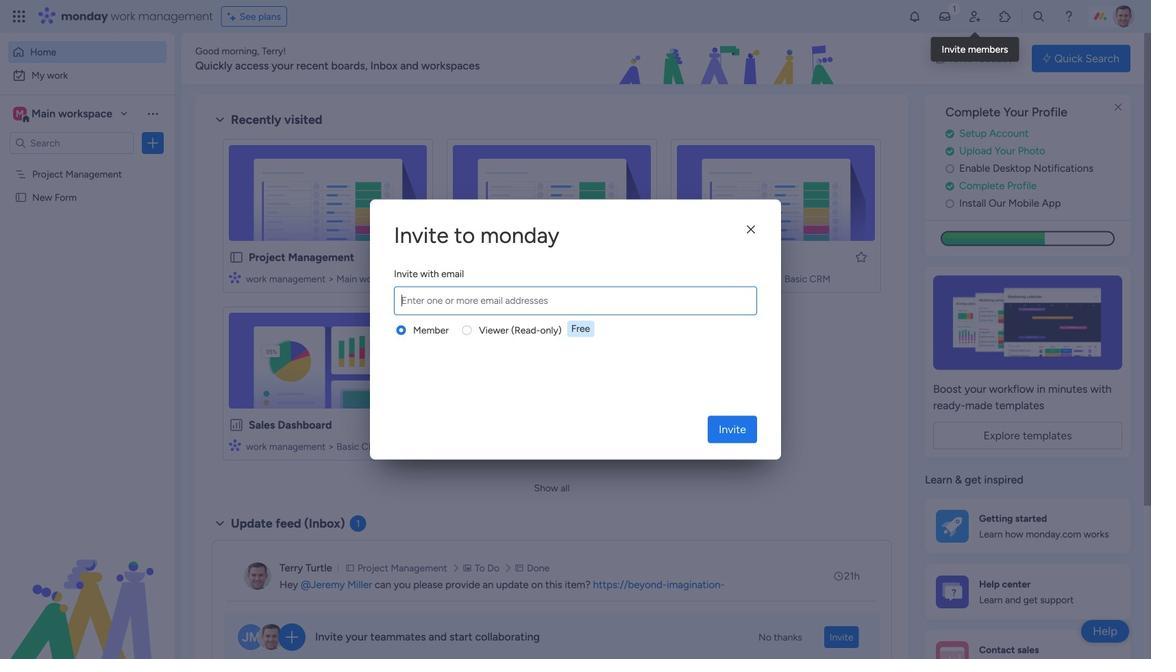 Task type: describe. For each thing, give the bounding box(es) containing it.
add to favorites image
[[854, 250, 868, 264]]

Search in workspace field
[[29, 135, 114, 151]]

search everything image
[[1032, 10, 1046, 23]]

1 check circle image from the top
[[946, 129, 954, 139]]

close update feed (inbox) image
[[212, 516, 228, 532]]

0 vertical spatial public board image
[[14, 191, 27, 204]]

1 circle o image from the top
[[946, 164, 954, 174]]

1 vertical spatial lottie animation element
[[0, 521, 175, 660]]

2 check circle image from the top
[[946, 146, 954, 156]]

2 circle o image from the top
[[946, 199, 954, 209]]

close recently visited image
[[212, 112, 228, 128]]

update feed image
[[938, 10, 952, 23]]

lottie animation image for lottie animation element to the right
[[537, 33, 922, 85]]

select product image
[[12, 10, 26, 23]]

3 check circle image from the top
[[946, 181, 954, 191]]

v2 user feedback image
[[936, 51, 946, 66]]

1 vertical spatial option
[[8, 64, 167, 86]]

close image
[[747, 225, 755, 235]]

help image
[[1062, 10, 1076, 23]]

v2 bolt switch image
[[1043, 51, 1051, 66]]

workspace selection element
[[13, 106, 114, 123]]

1 element
[[350, 516, 366, 532]]



Task type: locate. For each thing, give the bounding box(es) containing it.
notifications image
[[908, 10, 922, 23]]

2 vertical spatial check circle image
[[946, 181, 954, 191]]

help center element
[[925, 565, 1131, 620]]

templates image image
[[937, 276, 1118, 370]]

public board image inside the 'quick search results' list box
[[229, 250, 244, 265]]

Enter one or more email addresses text field
[[397, 288, 754, 315]]

contact sales element
[[925, 631, 1131, 660]]

option
[[8, 41, 167, 63], [8, 64, 167, 86], [0, 162, 175, 165]]

terry turtle image
[[244, 563, 271, 591]]

0 horizontal spatial public board image
[[14, 191, 27, 204]]

quick search results list box
[[212, 128, 892, 478]]

2 vertical spatial option
[[0, 162, 175, 165]]

1 horizontal spatial lottie animation image
[[537, 33, 922, 85]]

list box
[[0, 160, 175, 394]]

check circle image
[[946, 129, 954, 139], [946, 146, 954, 156], [946, 181, 954, 191]]

terry turtle image
[[1113, 5, 1135, 27]]

monday marketplace image
[[998, 10, 1012, 23]]

0 vertical spatial check circle image
[[946, 129, 954, 139]]

circle o image
[[946, 164, 954, 174], [946, 199, 954, 209]]

workspace image
[[13, 106, 27, 121]]

1 vertical spatial check circle image
[[946, 146, 954, 156]]

lottie animation image
[[537, 33, 922, 85], [0, 521, 175, 660]]

component image
[[229, 272, 241, 284], [453, 272, 465, 284], [229, 440, 241, 452]]

0 horizontal spatial lottie animation element
[[0, 521, 175, 660]]

0 vertical spatial lottie animation element
[[537, 33, 922, 85]]

public board image
[[14, 191, 27, 204], [229, 250, 244, 265]]

0 vertical spatial circle o image
[[946, 164, 954, 174]]

1 vertical spatial public board image
[[229, 250, 244, 265]]

1 vertical spatial lottie animation image
[[0, 521, 175, 660]]

lottie animation image for lottie animation element to the bottom
[[0, 521, 175, 660]]

1 horizontal spatial lottie animation element
[[537, 33, 922, 85]]

1 image
[[948, 1, 961, 16]]

0 vertical spatial lottie animation image
[[537, 33, 922, 85]]

0 horizontal spatial lottie animation image
[[0, 521, 175, 660]]

0 vertical spatial option
[[8, 41, 167, 63]]

public dashboard image
[[229, 418, 244, 433]]

1 horizontal spatial public board image
[[229, 250, 244, 265]]

lottie animation element
[[537, 33, 922, 85], [0, 521, 175, 660]]

getting started element
[[925, 499, 1131, 554]]

1 vertical spatial circle o image
[[946, 199, 954, 209]]

dapulse x slim image
[[1110, 99, 1126, 116]]

see plans image
[[227, 9, 240, 24]]

invite members image
[[968, 10, 982, 23]]



Task type: vqa. For each thing, say whether or not it's contained in the screenshot.
the middle HEADING
no



